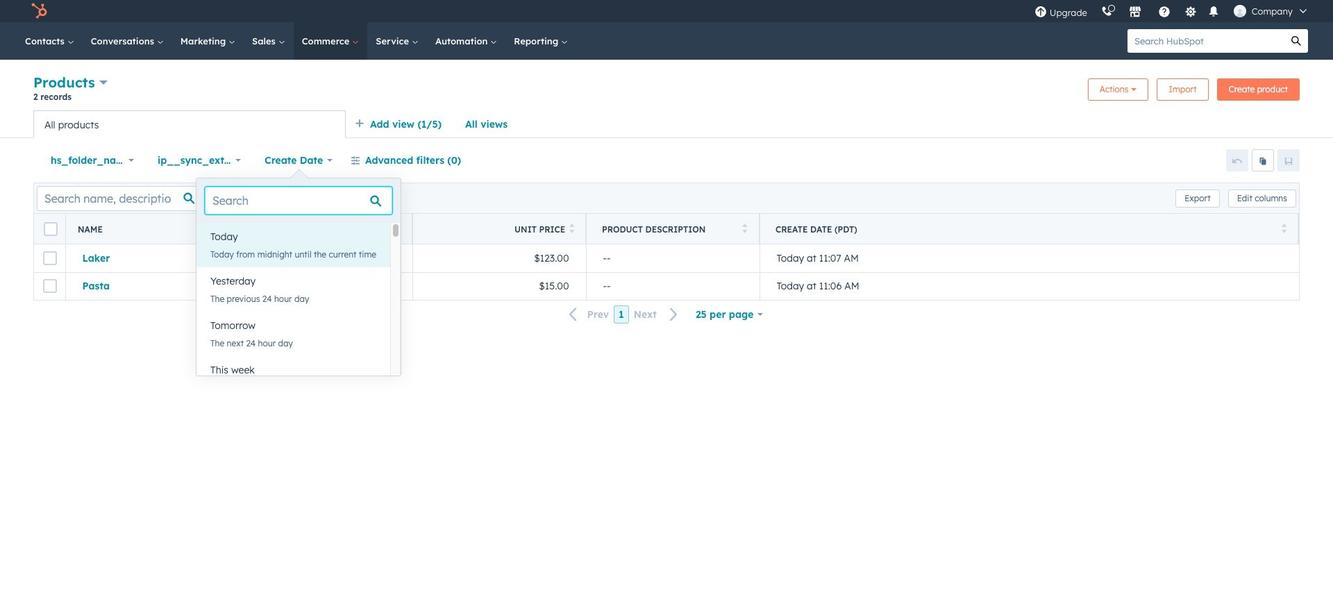 Task type: vqa. For each thing, say whether or not it's contained in the screenshot.
MM/DD/YYYY text box
no



Task type: describe. For each thing, give the bounding box(es) containing it.
5 press to sort. element from the left
[[1282, 223, 1287, 235]]

pagination navigation
[[561, 306, 687, 324]]

3 press to sort. element from the left
[[570, 223, 575, 235]]

2 press to sort. image from the left
[[395, 223, 400, 233]]

Search name, description, or SKU search field
[[37, 186, 206, 211]]

Search search field
[[205, 187, 393, 215]]

1 press to sort. element from the left
[[221, 223, 226, 235]]

1 press to sort. image from the left
[[221, 223, 226, 233]]



Task type: locate. For each thing, give the bounding box(es) containing it.
2 press to sort. element from the left
[[395, 223, 400, 235]]

press to sort. image
[[221, 223, 226, 233], [395, 223, 400, 233], [570, 223, 575, 233], [742, 223, 747, 233]]

4 press to sort. image from the left
[[742, 223, 747, 233]]

press to sort. element
[[221, 223, 226, 235], [395, 223, 400, 235], [570, 223, 575, 235], [742, 223, 747, 235], [1282, 223, 1287, 235]]

Search HubSpot search field
[[1128, 29, 1285, 53]]

3 press to sort. image from the left
[[570, 223, 575, 233]]

list box
[[197, 223, 401, 401]]

marketplaces image
[[1129, 6, 1142, 19]]

4 press to sort. element from the left
[[742, 223, 747, 235]]

menu
[[1028, 0, 1317, 22]]

banner
[[33, 72, 1300, 110]]

jacob simon image
[[1234, 5, 1247, 17]]

press to sort. image
[[1282, 223, 1287, 233]]



